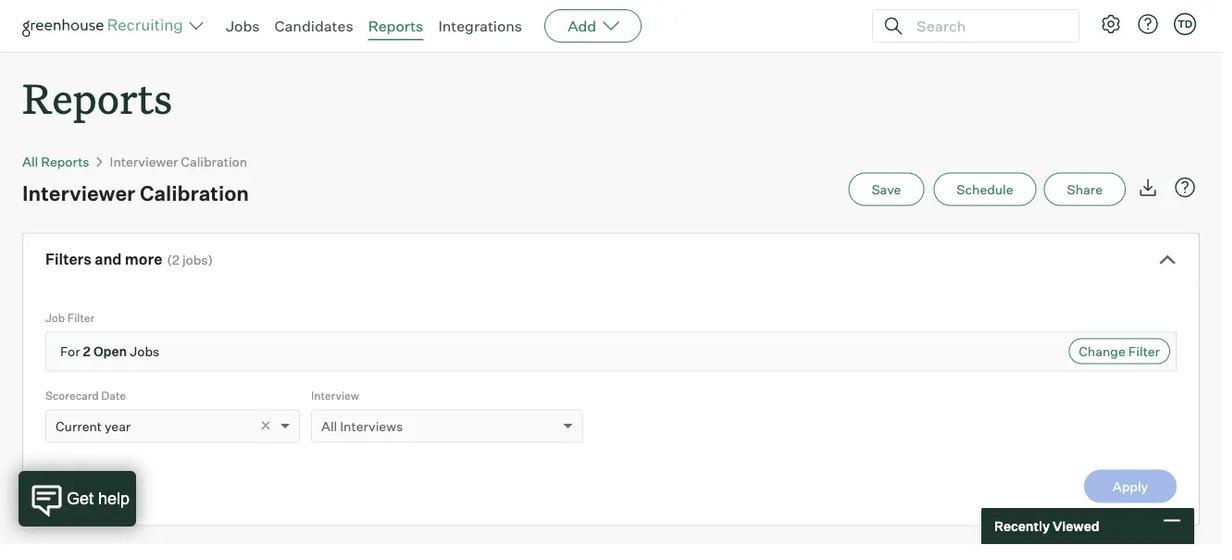 Task type: vqa. For each thing, say whether or not it's contained in the screenshot.
reports LINK
yes



Task type: describe. For each thing, give the bounding box(es) containing it.
(
[[167, 252, 172, 268]]

candidates
[[275, 17, 353, 35]]

job filter
[[45, 311, 95, 325]]

0 vertical spatial reports
[[368, 17, 423, 35]]

for 2 open jobs
[[60, 344, 159, 360]]

candidates link
[[275, 17, 353, 35]]

and
[[95, 250, 122, 269]]

faq image
[[1174, 177, 1196, 199]]

jobs link
[[226, 17, 260, 35]]

1 vertical spatial calibration
[[140, 180, 249, 206]]

td button
[[1170, 9, 1200, 39]]

save button
[[848, 173, 924, 206]]

download image
[[1137, 177, 1159, 199]]

share
[[1067, 181, 1103, 197]]

change filter
[[1079, 343, 1160, 359]]

change filter button
[[1069, 339, 1170, 364]]

interviewer calibration link
[[110, 153, 247, 170]]

integrations link
[[438, 17, 522, 35]]

change
[[1079, 343, 1125, 359]]

greenhouse recruiting image
[[22, 15, 189, 37]]

1 vertical spatial interviewer calibration
[[22, 180, 249, 206]]

all reports
[[22, 153, 89, 170]]

1 vertical spatial reports
[[22, 70, 172, 125]]

current year option
[[56, 418, 131, 434]]

0 horizontal spatial 2
[[83, 344, 91, 360]]

all for all interviews
[[321, 418, 337, 434]]

job
[[45, 311, 65, 325]]

all interviews
[[321, 418, 403, 434]]

all for all reports
[[22, 153, 38, 170]]

save and schedule this report to revisit it! element
[[848, 173, 933, 206]]

save
[[872, 181, 901, 197]]

recently
[[994, 518, 1050, 535]]

scorecard
[[45, 389, 99, 402]]

0 vertical spatial calibration
[[181, 153, 247, 170]]

configure image
[[1100, 13, 1122, 35]]

more
[[125, 250, 162, 269]]

scorecard date
[[45, 389, 126, 402]]

schedule button
[[933, 173, 1036, 206]]



Task type: locate. For each thing, give the bounding box(es) containing it.
1 vertical spatial all
[[321, 418, 337, 434]]

jobs
[[226, 17, 260, 35], [130, 344, 159, 360]]

0 horizontal spatial all
[[22, 153, 38, 170]]

2 right for
[[83, 344, 91, 360]]

year
[[105, 418, 131, 434]]

0 horizontal spatial jobs
[[130, 344, 159, 360]]

0 vertical spatial 2
[[172, 252, 179, 268]]

filter for job filter
[[67, 311, 95, 325]]

0 horizontal spatial filter
[[67, 311, 95, 325]]

1 vertical spatial filter
[[1128, 343, 1160, 359]]

filter right change
[[1128, 343, 1160, 359]]

calibration
[[181, 153, 247, 170], [140, 180, 249, 206]]

recently viewed
[[994, 518, 1099, 535]]

1 horizontal spatial filter
[[1128, 343, 1160, 359]]

interviewer
[[110, 153, 178, 170], [22, 180, 135, 206]]

filter inside button
[[1128, 343, 1160, 359]]

Search text field
[[912, 12, 1062, 39]]

filter for change filter
[[1128, 343, 1160, 359]]

current
[[56, 418, 102, 434]]

share button
[[1044, 173, 1126, 206]]

1 vertical spatial interviewer
[[22, 180, 135, 206]]

add button
[[544, 9, 642, 43]]

td button
[[1174, 13, 1196, 35]]

1 horizontal spatial jobs
[[226, 17, 260, 35]]

current year
[[56, 418, 131, 434]]

2 inside filters and more ( 2 jobs )
[[172, 252, 179, 268]]

interviewer calibration
[[110, 153, 247, 170], [22, 180, 249, 206]]

date
[[101, 389, 126, 402]]

0 vertical spatial jobs
[[226, 17, 260, 35]]

0 vertical spatial interviewer
[[110, 153, 178, 170]]

filter
[[67, 311, 95, 325], [1128, 343, 1160, 359]]

add
[[568, 17, 596, 35]]

for
[[60, 344, 80, 360]]

open
[[93, 344, 127, 360]]

filter right job
[[67, 311, 95, 325]]

viewed
[[1053, 518, 1099, 535]]

schedule
[[957, 181, 1013, 197]]

0 vertical spatial all
[[22, 153, 38, 170]]

filters
[[45, 250, 92, 269]]

2 left jobs
[[172, 252, 179, 268]]

2 vertical spatial reports
[[41, 153, 89, 170]]

0 vertical spatial interviewer calibration
[[110, 153, 247, 170]]

all reports link
[[22, 153, 89, 170]]

reports link
[[368, 17, 423, 35]]

1 horizontal spatial 2
[[172, 252, 179, 268]]

1 horizontal spatial all
[[321, 418, 337, 434]]

interview
[[311, 389, 359, 402]]

interviewer down all reports
[[22, 180, 135, 206]]

1 vertical spatial 2
[[83, 344, 91, 360]]

×
[[260, 414, 271, 435]]

0 vertical spatial filter
[[67, 311, 95, 325]]

filters and more ( 2 jobs )
[[45, 250, 213, 269]]

1 vertical spatial jobs
[[130, 344, 159, 360]]

interviews
[[340, 418, 403, 434]]

interviewer right all reports
[[110, 153, 178, 170]]

all
[[22, 153, 38, 170], [321, 418, 337, 434]]

reports
[[368, 17, 423, 35], [22, 70, 172, 125], [41, 153, 89, 170]]

)
[[208, 252, 213, 268]]

jobs
[[182, 252, 208, 268]]

td
[[1177, 18, 1192, 30]]

jobs right 'open'
[[130, 344, 159, 360]]

jobs left the candidates link
[[226, 17, 260, 35]]

integrations
[[438, 17, 522, 35]]

2
[[172, 252, 179, 268], [83, 344, 91, 360]]



